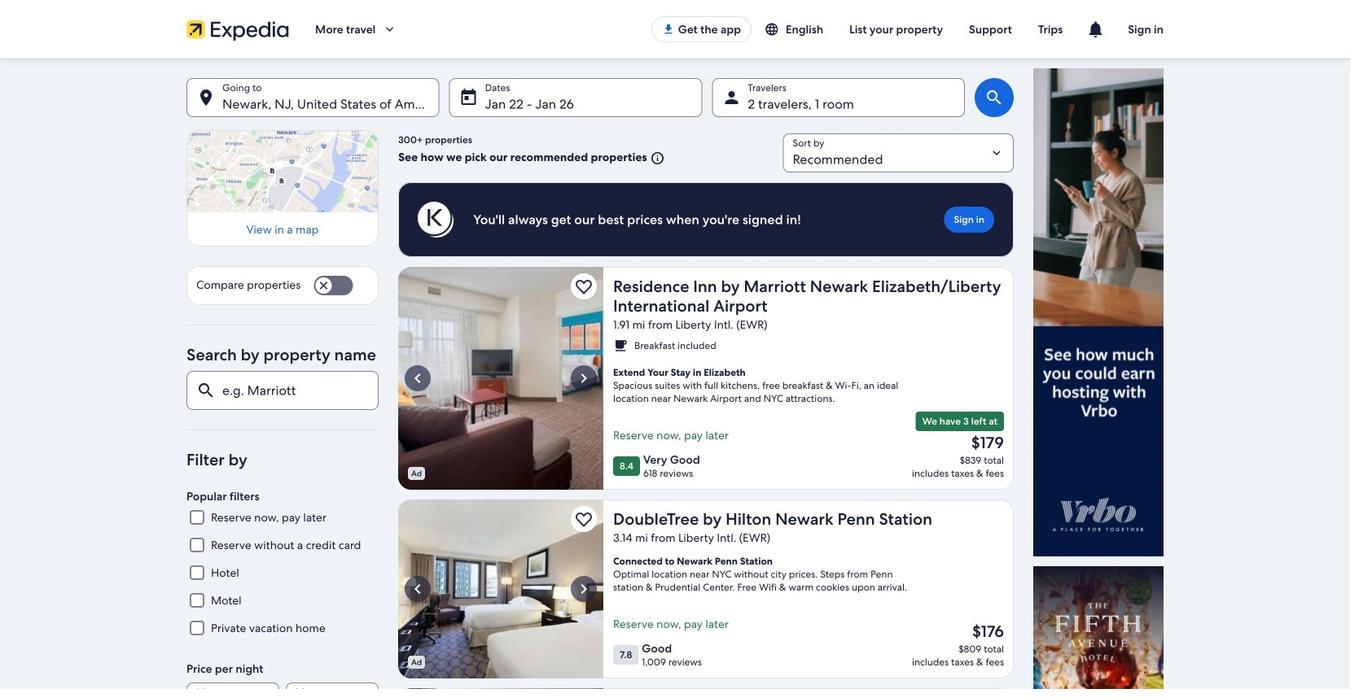 Task type: locate. For each thing, give the bounding box(es) containing it.
expedia logo image
[[187, 18, 289, 41]]

1 vertical spatial small image
[[647, 151, 665, 166]]

Save Residence Inn by Marriott Newark Elizabeth/Liberty International Airport to a trip checkbox
[[571, 274, 597, 300]]

2 horizontal spatial small image
[[765, 22, 786, 37]]

0 vertical spatial small image
[[765, 22, 786, 37]]

show previous image for doubletree by hilton newark penn station image
[[408, 580, 428, 599]]

room image
[[398, 267, 603, 490]]

small image
[[765, 22, 786, 37], [647, 151, 665, 166], [613, 339, 628, 353]]

2 vertical spatial small image
[[613, 339, 628, 353]]

static map image image
[[187, 130, 379, 213]]

exterior image
[[398, 500, 603, 679]]



Task type: vqa. For each thing, say whether or not it's contained in the screenshot.
the Breadcrumbs region
no



Task type: describe. For each thing, give the bounding box(es) containing it.
show next image for residence inn by marriott newark elizabeth/liberty international airport image
[[574, 369, 594, 388]]

show previous image for residence inn by marriott newark elizabeth/liberty international airport image
[[408, 369, 428, 388]]

search image
[[985, 88, 1004, 108]]

download the app button image
[[662, 23, 675, 36]]

communication center icon image
[[1086, 20, 1105, 39]]

1 horizontal spatial small image
[[647, 151, 665, 166]]

0 horizontal spatial small image
[[613, 339, 628, 353]]

show next image for doubletree by hilton newark penn station image
[[574, 580, 594, 599]]

Save DoubleTree by Hilton Newark Penn Station to a trip checkbox
[[571, 507, 597, 533]]

more travel image
[[382, 22, 397, 37]]



